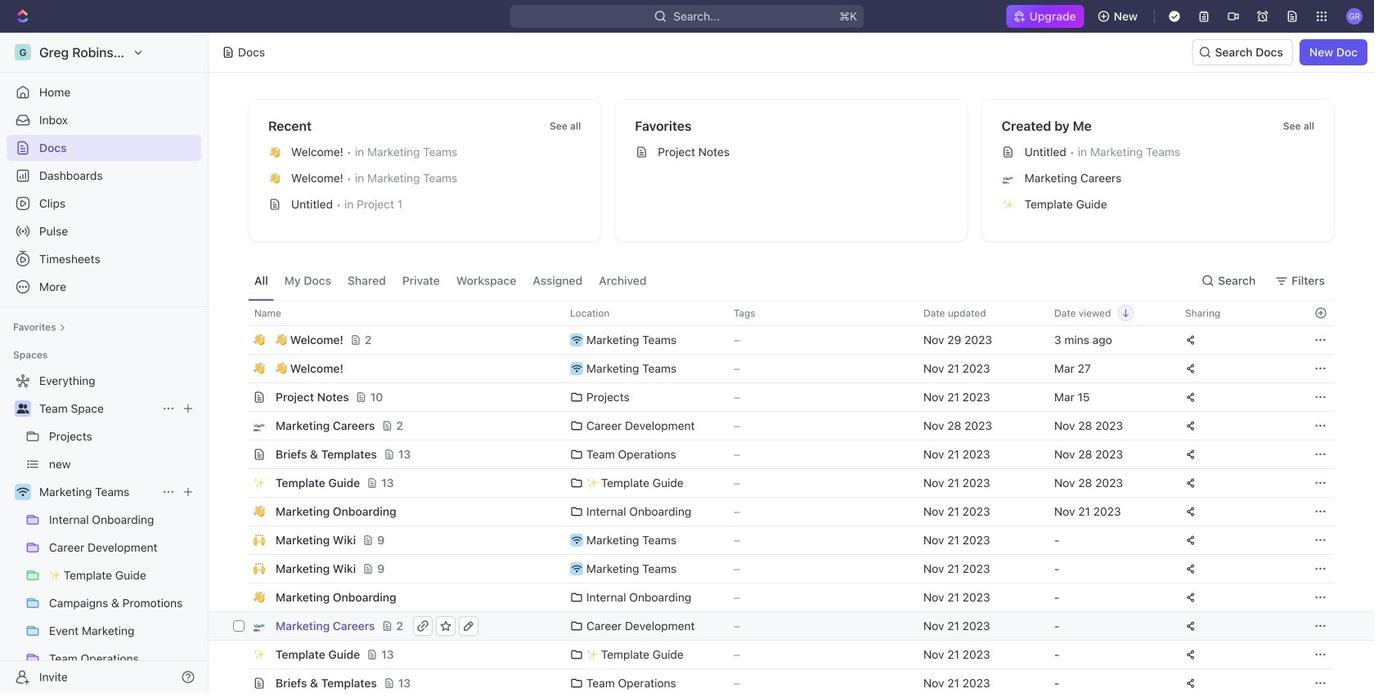 Task type: vqa. For each thing, say whether or not it's contained in the screenshot.
Settings element
no



Task type: locate. For each thing, give the bounding box(es) containing it.
greg robinson's workspace, , element
[[15, 44, 31, 61]]

sidebar navigation
[[0, 33, 212, 694]]

tab list
[[248, 262, 654, 300]]

row
[[230, 300, 1336, 327], [230, 326, 1336, 355], [230, 354, 1336, 384], [230, 383, 1336, 412], [230, 412, 1336, 441], [230, 440, 1336, 470], [230, 469, 1336, 498], [230, 498, 1336, 527], [230, 526, 1336, 556], [230, 555, 1336, 584], [230, 584, 1336, 613], [209, 612, 1375, 642], [230, 641, 1336, 670], [230, 669, 1336, 694]]

wifi image
[[572, 336, 582, 345], [572, 365, 582, 373], [17, 488, 29, 498], [572, 537, 582, 545]]

tree inside sidebar navigation
[[7, 368, 201, 694]]

wifi image
[[572, 566, 582, 574]]

table
[[209, 300, 1375, 694]]

tree
[[7, 368, 201, 694]]



Task type: describe. For each thing, give the bounding box(es) containing it.
wifi image inside tree
[[17, 488, 29, 498]]

user group image
[[17, 404, 29, 414]]



